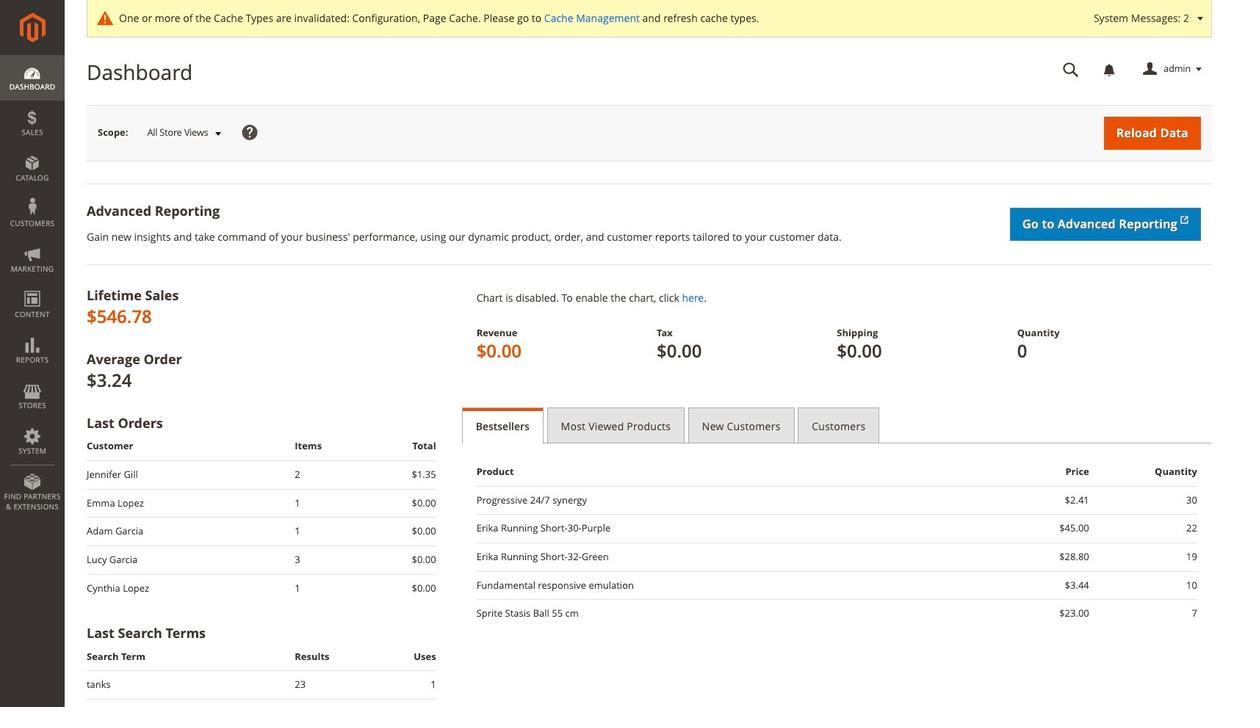 Task type: vqa. For each thing, say whether or not it's contained in the screenshot.
menu
no



Task type: describe. For each thing, give the bounding box(es) containing it.
magento admin panel image
[[19, 12, 45, 43]]



Task type: locate. For each thing, give the bounding box(es) containing it.
None text field
[[1053, 57, 1089, 82]]

menu bar
[[0, 55, 65, 519]]

tab list
[[462, 408, 1212, 444]]



